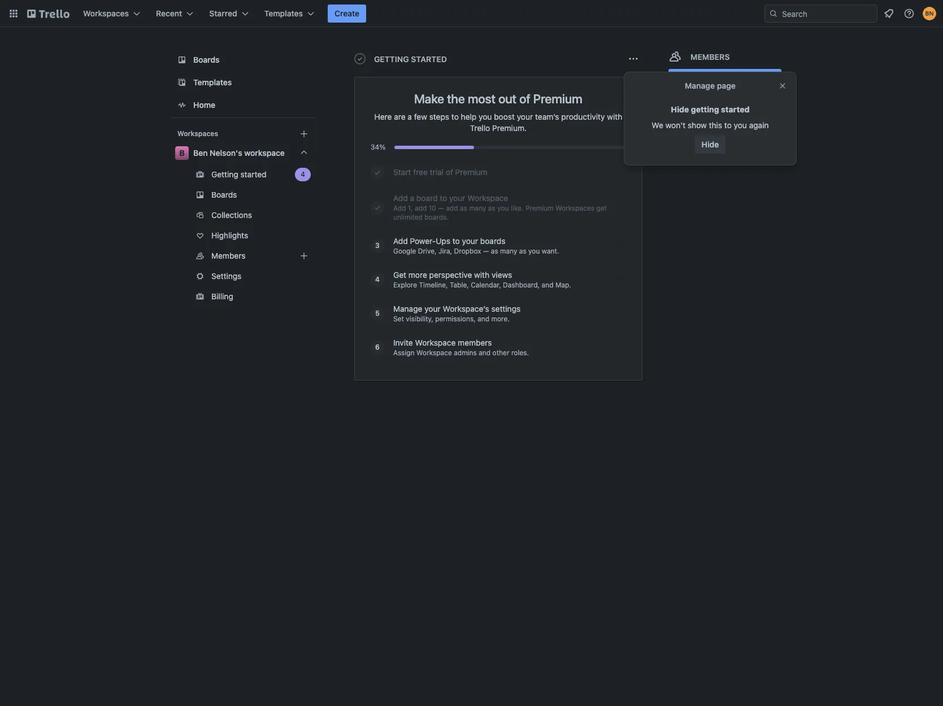 Task type: describe. For each thing, give the bounding box(es) containing it.
hide for hide getting started
[[671, 105, 689, 114]]

productivity
[[561, 112, 605, 121]]

manage page
[[685, 81, 736, 90]]

to inside add power-ups to your boards google drive, jira, dropbox — as many as you want.
[[453, 236, 460, 246]]

nelson's
[[210, 148, 242, 158]]

workspaces button
[[76, 5, 147, 23]]

1,
[[408, 204, 413, 212]]

1 vertical spatial premium
[[455, 167, 487, 177]]

table,
[[450, 281, 469, 289]]

— for boards
[[483, 247, 489, 255]]

workspaces inside add a board to your workspace add 1, add 10 — add as many as you like. premium workspaces get unlimited boards.
[[555, 204, 595, 212]]

invite workspace members assign workspace admins and other roles.
[[393, 338, 529, 357]]

and inside get more perspective with views explore timeline, table, calendar, dashboard, and map.
[[542, 281, 554, 289]]

create button
[[328, 5, 366, 23]]

collections
[[211, 210, 252, 220]]

1 horizontal spatial 4
[[375, 275, 380, 284]]

open information menu image
[[904, 8, 915, 19]]

you inside add a board to your workspace add 1, add 10 — add as many as you like. premium workspaces get unlimited boards.
[[497, 204, 509, 212]]

starred button
[[202, 5, 255, 23]]

settings link
[[171, 267, 315, 285]]

steps
[[429, 112, 449, 121]]

starred
[[209, 8, 237, 18]]

jira,
[[439, 247, 452, 255]]

make the most out of premium here are a few steps to help you boost your team's productivity with trello premium.
[[374, 92, 622, 133]]

manage your workspace's settings set visibility, permissions, and more.
[[393, 304, 521, 323]]

drive,
[[418, 247, 437, 255]]

back to home image
[[27, 5, 70, 23]]

help
[[461, 112, 477, 121]]

trello
[[470, 123, 490, 133]]

dropbox
[[454, 247, 481, 255]]

1 vertical spatial workspace
[[415, 338, 456, 348]]

boards for 2nd boards link from the bottom
[[193, 55, 220, 64]]

workspace's
[[443, 304, 489, 314]]

timeline,
[[419, 281, 448, 289]]

here
[[374, 112, 392, 121]]

start free trial of premium
[[393, 167, 487, 177]]

3
[[375, 241, 380, 250]]

ben nelson (bennelson96) image
[[669, 92, 686, 109]]

want.
[[542, 247, 559, 255]]

templates button
[[258, 5, 321, 23]]

are
[[394, 112, 406, 121]]

visibility,
[[406, 315, 433, 323]]

premium inside make the most out of premium here are a few steps to help you boost your team's productivity with trello premium.
[[533, 92, 583, 106]]

dashboard,
[[503, 281, 540, 289]]

premium.
[[492, 123, 527, 133]]

invite for invite people
[[701, 73, 722, 83]]

few
[[414, 112, 427, 121]]

settings
[[491, 304, 521, 314]]

ben
[[193, 148, 208, 158]]

manage for manage page
[[685, 81, 715, 90]]

0 vertical spatial started
[[721, 105, 750, 114]]

boards.
[[425, 213, 449, 222]]

members
[[211, 251, 246, 261]]

create
[[335, 8, 360, 18]]

show
[[688, 120, 707, 130]]

many inside add power-ups to your boards google drive, jira, dropbox — as many as you want.
[[500, 247, 517, 255]]

billing link
[[171, 288, 315, 306]]

we won't show this to you again
[[652, 120, 769, 130]]

board
[[416, 193, 438, 203]]

primary element
[[0, 0, 943, 27]]

2 boards link from the top
[[171, 186, 315, 204]]

0 notifications image
[[882, 7, 896, 20]]

start
[[393, 167, 411, 177]]

and inside invite workspace members assign workspace admins and other roles.
[[479, 349, 491, 357]]

highlights link
[[171, 227, 315, 245]]

collections link
[[171, 206, 315, 224]]

recent button
[[149, 5, 200, 23]]

calendar,
[[471, 281, 501, 289]]

0 vertical spatial 4
[[301, 170, 305, 179]]

5
[[375, 309, 380, 318]]

map.
[[555, 281, 571, 289]]

boards
[[480, 236, 506, 246]]

boost
[[494, 112, 515, 121]]

explore
[[393, 281, 417, 289]]

manage for manage your workspace's settings set visibility, permissions, and more.
[[393, 304, 422, 314]]

board image
[[175, 53, 189, 67]]

workspace
[[244, 148, 285, 158]]

as left like.
[[488, 204, 495, 212]]

with inside get more perspective with views explore timeline, table, calendar, dashboard, and map.
[[474, 270, 489, 280]]

add a board to your workspace add 1, add 10 — add as many as you like. premium workspaces get unlimited boards.
[[393, 193, 607, 222]]

settings
[[211, 271, 242, 281]]

1 add from the left
[[415, 204, 427, 212]]

invite for invite workspace members assign workspace admins and other roles.
[[393, 338, 413, 348]]

trial
[[430, 167, 444, 177]]

— for workspace
[[438, 204, 444, 212]]

make
[[414, 92, 444, 106]]

views
[[492, 270, 512, 280]]

recent
[[156, 8, 182, 18]]

getting
[[211, 170, 238, 179]]

permissions,
[[435, 315, 476, 323]]

add for add power-ups to your boards
[[393, 236, 408, 246]]

you inside add power-ups to your boards google drive, jira, dropbox — as many as you want.
[[528, 247, 540, 255]]

get
[[393, 270, 406, 280]]

the
[[447, 92, 465, 106]]

Search field
[[778, 5, 877, 22]]

you inside make the most out of premium here are a few steps to help you boost your team's productivity with trello premium.
[[479, 112, 492, 121]]

other
[[493, 349, 509, 357]]

invite people
[[701, 73, 749, 83]]

hide getting started
[[671, 105, 750, 114]]

assign
[[393, 349, 415, 357]]

a inside add a board to your workspace add 1, add 10 — add as many as you like. premium workspaces get unlimited boards.
[[410, 193, 414, 203]]

1 vertical spatial templates
[[193, 77, 232, 87]]

add power-ups to your boards google drive, jira, dropbox — as many as you want.
[[393, 236, 559, 255]]



Task type: locate. For each thing, give the bounding box(es) containing it.
1 vertical spatial —
[[483, 247, 489, 255]]

getting
[[691, 105, 719, 114]]

people
[[724, 73, 749, 83]]

with right productivity
[[607, 112, 622, 121]]

hide inside button
[[702, 140, 719, 149]]

as right 10
[[460, 204, 467, 212]]

premium right the trial
[[455, 167, 487, 177]]

1 vertical spatial with
[[474, 270, 489, 280]]

1 vertical spatial add
[[393, 204, 406, 212]]

3 add from the top
[[393, 236, 408, 246]]

0 horizontal spatial many
[[469, 204, 486, 212]]

of right the trial
[[446, 167, 453, 177]]

1 horizontal spatial started
[[721, 105, 750, 114]]

invite people button
[[669, 69, 782, 87]]

team's
[[535, 112, 559, 121]]

many down boards at the right of page
[[500, 247, 517, 255]]

as left want.
[[519, 247, 527, 255]]

search image
[[769, 9, 778, 18]]

out
[[498, 92, 517, 106]]

1 vertical spatial many
[[500, 247, 517, 255]]

1 horizontal spatial add
[[446, 204, 458, 212]]

of inside make the most out of premium here are a few steps to help you boost your team's productivity with trello premium.
[[519, 92, 531, 106]]

invite down the "members"
[[701, 73, 722, 83]]

to right ups
[[453, 236, 460, 246]]

1 vertical spatial started
[[240, 170, 266, 179]]

1 horizontal spatial of
[[519, 92, 531, 106]]

you left again
[[734, 120, 747, 130]]

your right board
[[449, 193, 465, 203]]

again
[[749, 120, 769, 130]]

hide for hide
[[702, 140, 719, 149]]

set
[[393, 315, 404, 323]]

forward image
[[313, 168, 327, 181]]

workspaces
[[83, 8, 129, 18], [177, 129, 218, 138], [555, 204, 595, 212]]

add up google
[[393, 236, 408, 246]]

— inside add a board to your workspace add 1, add 10 — add as many as you like. premium workspaces get unlimited boards.
[[438, 204, 444, 212]]

started
[[411, 54, 447, 64]]

and down members
[[479, 349, 491, 357]]

to inside add a board to your workspace add 1, add 10 — add as many as you like. premium workspaces get unlimited boards.
[[440, 193, 447, 203]]

your up premium.
[[517, 112, 533, 121]]

1 horizontal spatial invite
[[701, 73, 722, 83]]

more
[[408, 270, 427, 280]]

to right board
[[440, 193, 447, 203]]

0 vertical spatial workspaces
[[83, 8, 129, 18]]

getting started
[[374, 54, 447, 64]]

2 add from the left
[[446, 204, 458, 212]]

1 vertical spatial of
[[446, 167, 453, 177]]

0 vertical spatial invite
[[701, 73, 722, 83]]

0 vertical spatial hide
[[671, 105, 689, 114]]

invite inside button
[[701, 73, 722, 83]]

0 vertical spatial manage
[[685, 81, 715, 90]]

34 %
[[371, 143, 386, 151]]

more.
[[491, 315, 510, 323]]

ben nelson's workspace
[[193, 148, 285, 158]]

a up the 1, in the left of the page
[[410, 193, 414, 203]]

add for add a board to your workspace
[[393, 193, 408, 203]]

to inside make the most out of premium here are a few steps to help you boost your team's productivity with trello premium.
[[451, 112, 459, 121]]

0 horizontal spatial started
[[240, 170, 266, 179]]

many inside add a board to your workspace add 1, add 10 — add as many as you like. premium workspaces get unlimited boards.
[[469, 204, 486, 212]]

1 vertical spatial hide
[[702, 140, 719, 149]]

roles.
[[511, 349, 529, 357]]

%
[[379, 143, 386, 151]]

your inside make the most out of premium here are a few steps to help you boost your team's productivity with trello premium.
[[517, 112, 533, 121]]

1 horizontal spatial templates
[[264, 8, 303, 18]]

manage up getting
[[685, 81, 715, 90]]

b
[[179, 148, 185, 158]]

1 horizontal spatial with
[[607, 112, 622, 121]]

1 vertical spatial boards link
[[171, 186, 315, 204]]

home
[[193, 100, 215, 110]]

0 vertical spatial of
[[519, 92, 531, 106]]

templates inside popup button
[[264, 8, 303, 18]]

0 vertical spatial add
[[393, 193, 408, 203]]

of
[[519, 92, 531, 106], [446, 167, 453, 177]]

a
[[408, 112, 412, 121], [410, 193, 414, 203]]

started down workspace
[[240, 170, 266, 179]]

premium right like.
[[525, 204, 554, 212]]

workspace right assign
[[416, 349, 452, 357]]

0 vertical spatial and
[[542, 281, 554, 289]]

4 left the get
[[375, 275, 380, 284]]

to right the this
[[724, 120, 732, 130]]

add up unlimited
[[393, 193, 408, 203]]

0 vertical spatial premium
[[533, 92, 583, 106]]

boards link up collections "link"
[[171, 186, 315, 204]]

6
[[375, 343, 380, 351]]

manage up set
[[393, 304, 422, 314]]

your inside manage your workspace's settings set visibility, permissions, and more.
[[425, 304, 441, 314]]

switch to… image
[[8, 8, 19, 19]]

0 vertical spatial templates
[[264, 8, 303, 18]]

— down boards at the right of page
[[483, 247, 489, 255]]

a right the are
[[408, 112, 412, 121]]

page
[[717, 81, 736, 90]]

invite inside invite workspace members assign workspace admins and other roles.
[[393, 338, 413, 348]]

hide up won't
[[671, 105, 689, 114]]

unlimited
[[393, 213, 423, 222]]

templates
[[264, 8, 303, 18], [193, 77, 232, 87]]

premium inside add a board to your workspace add 1, add 10 — add as many as you like. premium workspaces get unlimited boards.
[[525, 204, 554, 212]]

your inside add a board to your workspace add 1, add 10 — add as many as you like. premium workspaces get unlimited boards.
[[449, 193, 465, 203]]

boards for second boards link from the top of the page
[[211, 190, 237, 199]]

you left like.
[[497, 204, 509, 212]]

premium up team's
[[533, 92, 583, 106]]

with up calendar,
[[474, 270, 489, 280]]

workspace
[[467, 193, 508, 203], [415, 338, 456, 348], [416, 349, 452, 357]]

boards right board "icon"
[[193, 55, 220, 64]]

a inside make the most out of premium here are a few steps to help you boost your team's productivity with trello premium.
[[408, 112, 412, 121]]

add inside add power-ups to your boards google drive, jira, dropbox — as many as you want.
[[393, 236, 408, 246]]

0 horizontal spatial templates
[[193, 77, 232, 87]]

1 horizontal spatial hide
[[702, 140, 719, 149]]

2 add from the top
[[393, 204, 406, 212]]

perspective
[[429, 270, 472, 280]]

0 horizontal spatial of
[[446, 167, 453, 177]]

manage inside manage your workspace's settings set visibility, permissions, and more.
[[393, 304, 422, 314]]

1 vertical spatial 4
[[375, 275, 380, 284]]

templates link
[[171, 72, 315, 93]]

add right the 1, in the left of the page
[[415, 204, 427, 212]]

as
[[460, 204, 467, 212], [488, 204, 495, 212], [491, 247, 498, 255], [519, 247, 527, 255]]

started up the this
[[721, 105, 750, 114]]

getting
[[374, 54, 409, 64]]

0 horizontal spatial hide
[[671, 105, 689, 114]]

this
[[709, 120, 722, 130]]

add up "boards."
[[446, 204, 458, 212]]

ben nelson (bennelson96) image
[[923, 7, 936, 20]]

you up trello
[[479, 112, 492, 121]]

0 vertical spatial with
[[607, 112, 622, 121]]

power-
[[410, 236, 436, 246]]

— inside add power-ups to your boards google drive, jira, dropbox — as many as you want.
[[483, 247, 489, 255]]

free
[[413, 167, 428, 177]]

invite
[[701, 73, 722, 83], [393, 338, 413, 348]]

templates right starred dropdown button
[[264, 8, 303, 18]]

workspace up boards at the right of page
[[467, 193, 508, 203]]

google
[[393, 247, 416, 255]]

0 horizontal spatial invite
[[393, 338, 413, 348]]

0 vertical spatial boards link
[[171, 50, 315, 70]]

0 vertical spatial workspace
[[467, 193, 508, 203]]

invite up assign
[[393, 338, 413, 348]]

1 vertical spatial invite
[[393, 338, 413, 348]]

your inside add power-ups to your boards google drive, jira, dropbox — as many as you want.
[[462, 236, 478, 246]]

hide
[[671, 105, 689, 114], [702, 140, 719, 149]]

to left help
[[451, 112, 459, 121]]

10
[[429, 204, 436, 212]]

your
[[517, 112, 533, 121], [449, 193, 465, 203], [462, 236, 478, 246], [425, 304, 441, 314]]

1 vertical spatial manage
[[393, 304, 422, 314]]

template board image
[[175, 76, 189, 89]]

2 vertical spatial workspaces
[[555, 204, 595, 212]]

0 horizontal spatial with
[[474, 270, 489, 280]]

to
[[451, 112, 459, 121], [724, 120, 732, 130], [440, 193, 447, 203], [453, 236, 460, 246]]

add image
[[297, 249, 311, 263]]

get more perspective with views explore timeline, table, calendar, dashboard, and map.
[[393, 270, 571, 289]]

create a workspace image
[[297, 127, 311, 141]]

and inside manage your workspace's settings set visibility, permissions, and more.
[[478, 315, 489, 323]]

34
[[371, 143, 379, 151]]

1 vertical spatial and
[[478, 315, 489, 323]]

1 horizontal spatial many
[[500, 247, 517, 255]]

and left map.
[[542, 281, 554, 289]]

with inside make the most out of premium here are a few steps to help you boost your team's productivity with trello premium.
[[607, 112, 622, 121]]

boards down getting
[[211, 190, 237, 199]]

billing
[[211, 292, 233, 301]]

1 vertical spatial a
[[410, 193, 414, 203]]

members link
[[171, 247, 315, 265]]

2 horizontal spatial workspaces
[[555, 204, 595, 212]]

1 boards link from the top
[[171, 50, 315, 70]]

highlights
[[211, 231, 248, 240]]

1 add from the top
[[393, 193, 408, 203]]

hide down we won't show this to you again
[[702, 140, 719, 149]]

get
[[596, 204, 607, 212]]

0 horizontal spatial —
[[438, 204, 444, 212]]

0 vertical spatial many
[[469, 204, 486, 212]]

0 vertical spatial a
[[408, 112, 412, 121]]

1 horizontal spatial manage
[[685, 81, 715, 90]]

hide button
[[695, 136, 726, 154]]

4
[[301, 170, 305, 179], [375, 275, 380, 284]]

— right 10
[[438, 204, 444, 212]]

close popover image
[[778, 81, 787, 90]]

2 vertical spatial and
[[479, 349, 491, 357]]

1 vertical spatial workspaces
[[177, 129, 218, 138]]

your up "visibility,"
[[425, 304, 441, 314]]

admins
[[454, 349, 477, 357]]

members
[[691, 52, 730, 62]]

members
[[458, 338, 492, 348]]

workspace down "visibility,"
[[415, 338, 456, 348]]

like.
[[511, 204, 524, 212]]

your up dropbox
[[462, 236, 478, 246]]

with
[[607, 112, 622, 121], [474, 270, 489, 280]]

workspaces inside popup button
[[83, 8, 129, 18]]

you
[[479, 112, 492, 121], [734, 120, 747, 130], [497, 204, 509, 212], [528, 247, 540, 255]]

4 left forward icon
[[301, 170, 305, 179]]

of right out
[[519, 92, 531, 106]]

add
[[393, 193, 408, 203], [393, 204, 406, 212], [393, 236, 408, 246]]

ups
[[436, 236, 450, 246]]

home image
[[175, 98, 189, 112]]

0 horizontal spatial 4
[[301, 170, 305, 179]]

templates up "home"
[[193, 77, 232, 87]]

1 horizontal spatial —
[[483, 247, 489, 255]]

0 vertical spatial —
[[438, 204, 444, 212]]

0 vertical spatial boards
[[193, 55, 220, 64]]

and
[[542, 281, 554, 289], [478, 315, 489, 323], [479, 349, 491, 357]]

boards link up templates link
[[171, 50, 315, 70]]

0 horizontal spatial manage
[[393, 304, 422, 314]]

1 horizontal spatial workspaces
[[177, 129, 218, 138]]

getting started
[[211, 170, 266, 179]]

premium
[[533, 92, 583, 106], [455, 167, 487, 177], [525, 204, 554, 212]]

0 horizontal spatial workspaces
[[83, 8, 129, 18]]

many up boards at the right of page
[[469, 204, 486, 212]]

most
[[468, 92, 496, 106]]

2 vertical spatial premium
[[525, 204, 554, 212]]

and left more.
[[478, 315, 489, 323]]

started
[[721, 105, 750, 114], [240, 170, 266, 179]]

1 vertical spatial boards
[[211, 190, 237, 199]]

you left want.
[[528, 247, 540, 255]]

2 vertical spatial add
[[393, 236, 408, 246]]

0 horizontal spatial add
[[415, 204, 427, 212]]

add left the 1, in the left of the page
[[393, 204, 406, 212]]

workspace inside add a board to your workspace add 1, add 10 — add as many as you like. premium workspaces get unlimited boards.
[[467, 193, 508, 203]]

as down boards at the right of page
[[491, 247, 498, 255]]

2 vertical spatial workspace
[[416, 349, 452, 357]]



Task type: vqa. For each thing, say whether or not it's contained in the screenshot.
Mar 2024 Button
no



